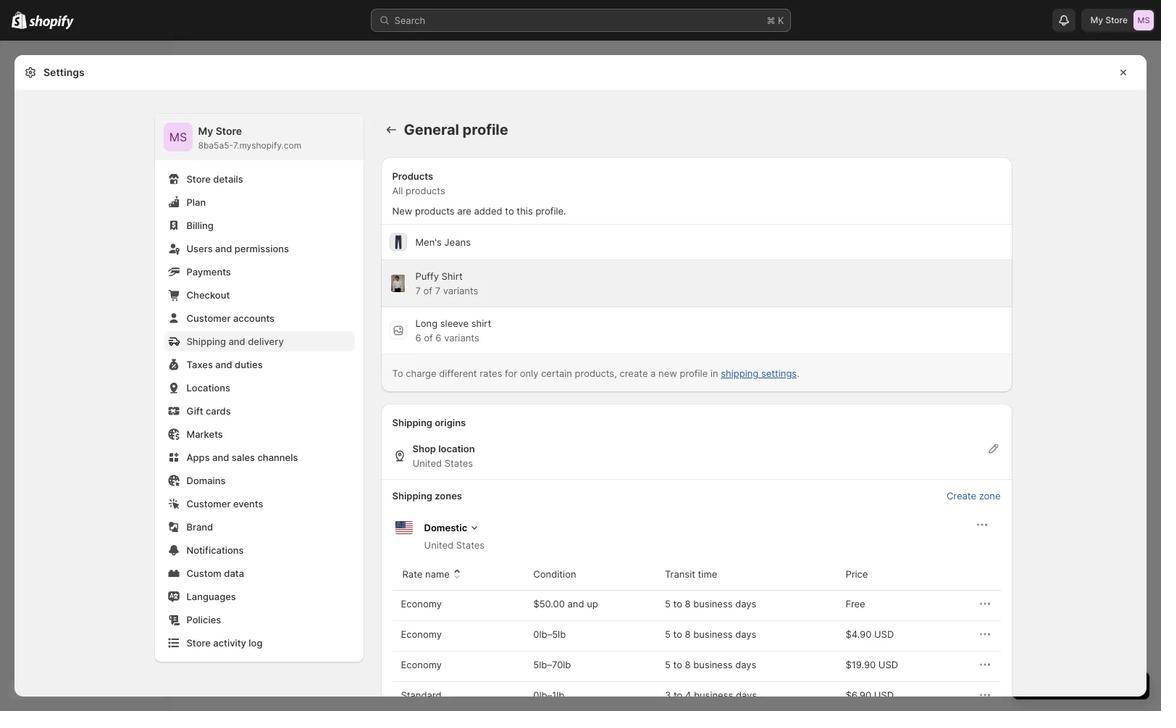 Task type: describe. For each thing, give the bounding box(es) containing it.
$50.00
[[534, 598, 565, 610]]

usd for $4.90 usd
[[875, 628, 895, 640]]

search
[[395, 14, 426, 26]]

free
[[846, 598, 866, 610]]

transit
[[665, 568, 696, 580]]

products
[[392, 170, 434, 182]]

condition
[[534, 568, 577, 580]]

1 horizontal spatial shopify image
[[29, 15, 74, 30]]

shop settings menu element
[[155, 114, 363, 662]]

$19.90 usd
[[846, 659, 899, 670]]

customer accounts
[[187, 312, 275, 324]]

$50.00 and up
[[534, 598, 598, 610]]

events
[[233, 498, 263, 510]]

economy for $50.00 and up
[[401, 598, 442, 610]]

new products are added to this profile.
[[392, 205, 567, 217]]

of inside long sleeve shirt 6 of 6 variants
[[424, 332, 433, 344]]

jeans
[[445, 236, 471, 248]]

$4.90
[[846, 628, 872, 640]]

to for 0lb–5lb
[[674, 628, 683, 640]]

name
[[425, 568, 450, 580]]

products inside products all products
[[406, 185, 446, 196]]

price
[[846, 568, 869, 580]]

only
[[520, 367, 539, 379]]

plan link
[[163, 192, 355, 212]]

4
[[686, 689, 692, 701]]

0lb–1lb
[[534, 689, 565, 701]]

duties
[[235, 359, 263, 370]]

users and permissions
[[187, 243, 289, 254]]

shirt
[[442, 270, 463, 282]]

variants inside long sleeve shirt 6 of 6 variants
[[444, 332, 480, 344]]

8ba5a5-
[[198, 140, 233, 151]]

ms button
[[163, 122, 192, 151]]

rate name button
[[400, 560, 467, 588]]

transit time
[[665, 568, 718, 580]]

my store image
[[163, 122, 192, 151]]

shop location united states
[[413, 443, 475, 469]]

zones
[[435, 490, 462, 502]]

puffy shirt 7 of 7 variants
[[416, 270, 479, 296]]

customer events link
[[163, 494, 355, 514]]

custom
[[187, 568, 222, 579]]

0lb–5lb
[[534, 628, 566, 640]]

languages
[[187, 591, 236, 602]]

accounts
[[233, 312, 275, 324]]

k
[[778, 14, 785, 26]]

men's jeans
[[416, 236, 471, 248]]

united states
[[424, 539, 485, 551]]

1 5 to 8 business days from the top
[[665, 598, 757, 610]]

notifications
[[187, 544, 244, 556]]

gift
[[187, 405, 203, 417]]

checkout link
[[163, 285, 355, 305]]

$19.90
[[846, 659, 876, 670]]

notifications link
[[163, 540, 355, 560]]

puffy
[[416, 270, 439, 282]]

rate
[[403, 568, 423, 580]]

locations
[[187, 382, 231, 394]]

custom data link
[[163, 563, 355, 583]]

5 to 8 business days for $4.90
[[665, 628, 757, 640]]

days for $19.90
[[736, 659, 757, 670]]

rate name
[[403, 568, 450, 580]]

my for my store
[[1091, 14, 1104, 25]]

1 vertical spatial states
[[456, 539, 485, 551]]

domains
[[187, 475, 226, 486]]

7.myshopify.com
[[233, 140, 302, 151]]

all
[[392, 185, 403, 196]]

shipping origins
[[392, 417, 466, 428]]

users and permissions link
[[163, 238, 355, 259]]

channels
[[258, 452, 298, 463]]

custom data
[[187, 568, 244, 579]]

to for 5lb–70lb
[[674, 659, 683, 670]]

rates
[[480, 367, 503, 379]]

this
[[517, 205, 533, 217]]

create zone
[[947, 490, 1001, 502]]

$4.90 usd
[[846, 628, 895, 640]]

payments link
[[163, 262, 355, 282]]

store details link
[[163, 169, 355, 189]]

and for delivery
[[229, 336, 246, 347]]

create
[[620, 367, 648, 379]]

domestic
[[424, 522, 468, 533]]

photo of men's jeans image
[[390, 233, 407, 251]]

locations link
[[163, 378, 355, 398]]

taxes
[[187, 359, 213, 370]]

plan
[[187, 196, 206, 208]]

domestic button
[[384, 509, 485, 538]]

activity
[[213, 637, 246, 649]]

general
[[404, 121, 460, 138]]

shipping settings link
[[721, 367, 797, 379]]

customer accounts link
[[163, 308, 355, 328]]

united inside shop location united states
[[413, 457, 442, 469]]

1 vertical spatial united
[[424, 539, 454, 551]]

0 horizontal spatial shopify image
[[12, 11, 27, 29]]



Task type: vqa. For each thing, say whether or not it's contained in the screenshot.
top Segments
no



Task type: locate. For each thing, give the bounding box(es) containing it.
usd for $6.90 usd
[[875, 689, 894, 701]]

business for $6.90
[[694, 689, 734, 701]]

0 vertical spatial my
[[1091, 14, 1104, 25]]

markets link
[[163, 424, 355, 444]]

usd right $19.90
[[879, 659, 899, 670]]

brand link
[[163, 517, 355, 537]]

economy for 5lb–70lb
[[401, 659, 442, 670]]

1 vertical spatial 5 to 8 business days
[[665, 628, 757, 640]]

5 to 8 business days for $19.90
[[665, 659, 757, 670]]

store
[[1106, 14, 1129, 25], [216, 125, 242, 137], [187, 173, 211, 185], [187, 637, 211, 649]]

0 vertical spatial 5
[[665, 598, 671, 610]]

0 vertical spatial shipping
[[187, 336, 226, 347]]

long sleeve shirt 6 of 6 variants
[[416, 317, 492, 344]]

1 days from the top
[[736, 598, 757, 610]]

economy for 0lb–5lb
[[401, 628, 442, 640]]

profile right general
[[463, 121, 509, 138]]

my for my store 8ba5a5-7.myshopify.com
[[198, 125, 213, 137]]

days for $4.90
[[736, 628, 757, 640]]

0 vertical spatial 5 to 8 business days
[[665, 598, 757, 610]]

1 vertical spatial my
[[198, 125, 213, 137]]

1 vertical spatial 5
[[665, 628, 671, 640]]

origins
[[435, 417, 466, 428]]

0 vertical spatial customer
[[187, 312, 231, 324]]

store activity log
[[187, 637, 263, 649]]

store inside store activity log "link"
[[187, 637, 211, 649]]

variants down sleeve
[[444, 332, 480, 344]]

1 8 from the top
[[685, 598, 691, 610]]

0 vertical spatial products
[[406, 185, 446, 196]]

general profile
[[404, 121, 509, 138]]

2 customer from the top
[[187, 498, 231, 510]]

3 to 4 business days
[[665, 689, 757, 701]]

1 7 from the left
[[416, 285, 421, 296]]

store inside store details link
[[187, 173, 211, 185]]

3 business from the top
[[694, 659, 733, 670]]

1 vertical spatial products
[[415, 205, 455, 217]]

shipping up 'shop' at the bottom of page
[[392, 417, 433, 428]]

billing link
[[163, 215, 355, 236]]

customer
[[187, 312, 231, 324], [187, 498, 231, 510]]

states down domestic
[[456, 539, 485, 551]]

8 for 5lb–70lb
[[685, 659, 691, 670]]

languages link
[[163, 586, 355, 607]]

2 7 from the left
[[435, 285, 441, 296]]

1 horizontal spatial my
[[1091, 14, 1104, 25]]

states down the location
[[445, 457, 473, 469]]

0 vertical spatial usd
[[875, 628, 895, 640]]

are
[[458, 205, 472, 217]]

$6.90 usd
[[846, 689, 894, 701]]

shipping
[[721, 367, 759, 379]]

days
[[736, 598, 757, 610], [736, 628, 757, 640], [736, 659, 757, 670], [736, 689, 757, 701]]

3 5 to 8 business days from the top
[[665, 659, 757, 670]]

customer for customer events
[[187, 498, 231, 510]]

1 horizontal spatial 7
[[435, 285, 441, 296]]

0 vertical spatial profile
[[463, 121, 509, 138]]

cards
[[206, 405, 231, 417]]

store inside "my store 8ba5a5-7.myshopify.com"
[[216, 125, 242, 137]]

products left are
[[415, 205, 455, 217]]

states
[[445, 457, 473, 469], [456, 539, 485, 551]]

customer down the checkout
[[187, 312, 231, 324]]

and
[[215, 243, 232, 254], [229, 336, 246, 347], [215, 359, 232, 370], [212, 452, 229, 463], [568, 598, 585, 610]]

customer down domains
[[187, 498, 231, 510]]

and right apps
[[212, 452, 229, 463]]

my
[[1091, 14, 1104, 25], [198, 125, 213, 137]]

0 horizontal spatial 6
[[416, 332, 422, 344]]

0 vertical spatial economy
[[401, 598, 442, 610]]

users
[[187, 243, 213, 254]]

1 vertical spatial 8
[[685, 628, 691, 640]]

0 vertical spatial variants
[[443, 285, 479, 296]]

variants
[[443, 285, 479, 296], [444, 332, 480, 344]]

2 vertical spatial 5 to 8 business days
[[665, 659, 757, 670]]

store up 'plan'
[[187, 173, 211, 185]]

5 to 8 business days
[[665, 598, 757, 610], [665, 628, 757, 640], [665, 659, 757, 670]]

shipping for shipping zones
[[392, 490, 433, 502]]

2 days from the top
[[736, 628, 757, 640]]

3 economy from the top
[[401, 659, 442, 670]]

permissions
[[235, 243, 289, 254]]

0 vertical spatial 8
[[685, 598, 691, 610]]

and right users
[[215, 243, 232, 254]]

2 business from the top
[[694, 628, 733, 640]]

standard
[[401, 689, 442, 701]]

store left my store icon
[[1106, 14, 1129, 25]]

dialog
[[1153, 55, 1162, 697]]

settings
[[762, 367, 797, 379]]

shop
[[413, 443, 436, 454]]

and right taxes
[[215, 359, 232, 370]]

5 for 5lb–70lb
[[665, 659, 671, 670]]

billing
[[187, 220, 214, 231]]

variants down shirt on the top left
[[443, 285, 479, 296]]

gift cards link
[[163, 401, 355, 421]]

6
[[416, 332, 422, 344], [436, 332, 442, 344]]

0 horizontal spatial profile
[[463, 121, 509, 138]]

of down puffy
[[424, 285, 433, 296]]

days for $6.90
[[736, 689, 757, 701]]

my left my store icon
[[1091, 14, 1104, 25]]

shipping up domestic dropdown button
[[392, 490, 433, 502]]

2 vertical spatial 8
[[685, 659, 691, 670]]

charge
[[406, 367, 437, 379]]

2 8 from the top
[[685, 628, 691, 640]]

8
[[685, 598, 691, 610], [685, 628, 691, 640], [685, 659, 691, 670]]

1 vertical spatial usd
[[879, 659, 899, 670]]

create zone button
[[939, 486, 1010, 506]]

payments
[[187, 266, 231, 278]]

.
[[797, 367, 800, 379]]

0 vertical spatial states
[[445, 457, 473, 469]]

shipping up taxes
[[187, 336, 226, 347]]

1 5 from the top
[[665, 598, 671, 610]]

4 days from the top
[[736, 689, 757, 701]]

new
[[392, 205, 413, 217]]

5lb–70lb
[[534, 659, 571, 670]]

3 days from the top
[[736, 659, 757, 670]]

8 for $50.00 and up
[[685, 598, 691, 610]]

business for $19.90
[[694, 659, 733, 670]]

my up 8ba5a5-
[[198, 125, 213, 137]]

states inside shop location united states
[[445, 457, 473, 469]]

apps and sales channels link
[[163, 447, 355, 467]]

of down long
[[424, 332, 433, 344]]

5 for $50.00 and up
[[665, 598, 671, 610]]

sales
[[232, 452, 255, 463]]

2 economy from the top
[[401, 628, 442, 640]]

variants inside puffy shirt 7 of 7 variants
[[443, 285, 479, 296]]

to charge different rates for only certain products, create a new profile in shipping settings .
[[392, 367, 800, 379]]

economy
[[401, 598, 442, 610], [401, 628, 442, 640], [401, 659, 442, 670]]

shipping for shipping and delivery
[[187, 336, 226, 347]]

1 6 from the left
[[416, 332, 422, 344]]

to for $50.00 and up
[[674, 598, 683, 610]]

added
[[474, 205, 503, 217]]

my store image
[[1134, 10, 1155, 30]]

my store
[[1091, 14, 1129, 25]]

data
[[224, 568, 244, 579]]

shipping and delivery link
[[163, 331, 355, 352]]

1 customer from the top
[[187, 312, 231, 324]]

7
[[416, 285, 421, 296], [435, 285, 441, 296]]

1 vertical spatial customer
[[187, 498, 231, 510]]

new
[[659, 367, 678, 379]]

create
[[947, 490, 977, 502]]

store down "policies"
[[187, 637, 211, 649]]

0 horizontal spatial 7
[[416, 285, 421, 296]]

1 vertical spatial variants
[[444, 332, 480, 344]]

products,
[[575, 367, 617, 379]]

0 vertical spatial united
[[413, 457, 442, 469]]

products down products at top left
[[406, 185, 446, 196]]

1 vertical spatial shipping
[[392, 417, 433, 428]]

1 horizontal spatial 6
[[436, 332, 442, 344]]

2 6 from the left
[[436, 332, 442, 344]]

shipping inside 'shop settings menu' element
[[187, 336, 226, 347]]

store up 8ba5a5-
[[216, 125, 242, 137]]

products all products
[[392, 170, 446, 196]]

time
[[698, 568, 718, 580]]

and left the up
[[568, 598, 585, 610]]

shopify image
[[12, 11, 27, 29], [29, 15, 74, 30]]

and for up
[[568, 598, 585, 610]]

usd for $19.90 usd
[[879, 659, 899, 670]]

shipping and delivery
[[187, 336, 284, 347]]

0 vertical spatial of
[[424, 285, 433, 296]]

customer events
[[187, 498, 263, 510]]

1 horizontal spatial profile
[[680, 367, 708, 379]]

united down domestic
[[424, 539, 454, 551]]

1 vertical spatial economy
[[401, 628, 442, 640]]

my inside "my store 8ba5a5-7.myshopify.com"
[[198, 125, 213, 137]]

2 vertical spatial usd
[[875, 689, 894, 701]]

5 for 0lb–5lb
[[665, 628, 671, 640]]

store details
[[187, 173, 243, 185]]

2 5 to 8 business days from the top
[[665, 628, 757, 640]]

united down 'shop' at the bottom of page
[[413, 457, 442, 469]]

customer for customer accounts
[[187, 312, 231, 324]]

policies
[[187, 614, 221, 625]]

2 vertical spatial shipping
[[392, 490, 433, 502]]

and for permissions
[[215, 243, 232, 254]]

8 for 0lb–5lb
[[685, 628, 691, 640]]

settings dialog
[[14, 55, 1147, 711]]

of inside puffy shirt 7 of 7 variants
[[424, 285, 433, 296]]

brand
[[187, 521, 213, 533]]

business for $4.90
[[694, 628, 733, 640]]

shipping zones
[[392, 490, 462, 502]]

shipping for shipping origins
[[392, 417, 433, 428]]

products
[[406, 185, 446, 196], [415, 205, 455, 217]]

4 business from the top
[[694, 689, 734, 701]]

details
[[213, 173, 243, 185]]

1 business from the top
[[694, 598, 733, 610]]

profile left "in"
[[680, 367, 708, 379]]

0 horizontal spatial my
[[198, 125, 213, 137]]

2 5 from the top
[[665, 628, 671, 640]]

3 5 from the top
[[665, 659, 671, 670]]

5
[[665, 598, 671, 610], [665, 628, 671, 640], [665, 659, 671, 670]]

usd right $6.90 on the bottom right
[[875, 689, 894, 701]]

sleeve
[[440, 317, 469, 329]]

policies link
[[163, 610, 355, 630]]

usd right $4.90
[[875, 628, 895, 640]]

1 vertical spatial profile
[[680, 367, 708, 379]]

and for sales
[[212, 452, 229, 463]]

to for 0lb–1lb
[[674, 689, 683, 701]]

settings
[[43, 66, 85, 78]]

gift cards
[[187, 405, 231, 417]]

to
[[505, 205, 514, 217], [674, 598, 683, 610], [674, 628, 683, 640], [674, 659, 683, 670], [674, 689, 683, 701]]

1 vertical spatial of
[[424, 332, 433, 344]]

1 economy from the top
[[401, 598, 442, 610]]

2 vertical spatial 5
[[665, 659, 671, 670]]

store activity log link
[[163, 633, 355, 653]]

3 8 from the top
[[685, 659, 691, 670]]

2 vertical spatial economy
[[401, 659, 442, 670]]

and down customer accounts
[[229, 336, 246, 347]]

to
[[392, 367, 403, 379]]

and for duties
[[215, 359, 232, 370]]

photo of puffy shirt image
[[392, 275, 405, 292]]



